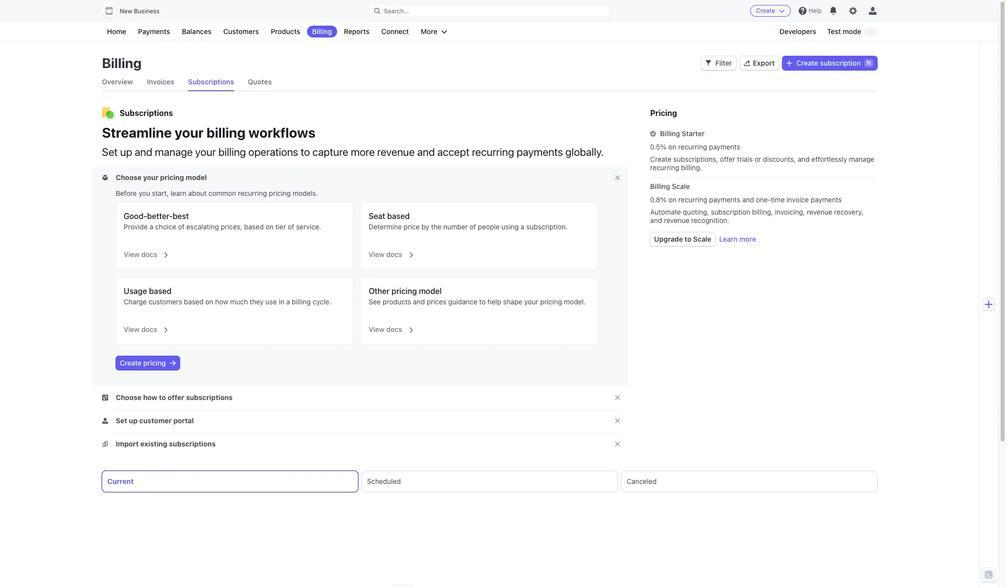 Task type: vqa. For each thing, say whether or not it's contained in the screenshot.


Task type: locate. For each thing, give the bounding box(es) containing it.
number
[[443, 223, 468, 231]]

1 horizontal spatial a
[[286, 298, 290, 306]]

choose how to offer subscriptions button
[[102, 393, 235, 403]]

a inside 'usage based charge customers based on how much they use in a billing cycle.'
[[286, 298, 290, 306]]

recurring down 0.5%
[[650, 163, 679, 172]]

subscriptions
[[186, 393, 233, 402], [169, 440, 216, 448]]

tab list containing current
[[102, 471, 877, 492]]

view docs button for good-
[[118, 244, 169, 262]]

Search… text field
[[368, 5, 611, 17]]

on
[[668, 143, 676, 151], [668, 195, 676, 204], [266, 223, 274, 231], [205, 298, 213, 306]]

2 choose from the top
[[116, 393, 141, 402]]

set up customer portal
[[116, 417, 194, 425]]

by
[[422, 223, 429, 231]]

export
[[753, 59, 775, 67]]

view docs button for other
[[363, 319, 415, 337]]

scale down the recognition.
[[693, 235, 711, 243]]

subscriptions up streamline
[[120, 109, 173, 117]]

1 horizontal spatial revenue
[[664, 216, 689, 225]]

upgrade to scale button
[[650, 233, 715, 246]]

0 vertical spatial choose
[[116, 173, 141, 182]]

more right capture
[[351, 146, 375, 158]]

choose up set up customer portal "dropdown button"
[[116, 393, 141, 402]]

models.
[[293, 189, 318, 197]]

scale
[[672, 182, 690, 191], [693, 235, 711, 243]]

payments up 'trials'
[[709, 143, 740, 151]]

based up customers
[[149, 287, 171, 296]]

billing up 0.5%
[[660, 129, 680, 138]]

0 vertical spatial scale
[[672, 182, 690, 191]]

0 vertical spatial offer
[[720, 155, 735, 163]]

set up import
[[116, 417, 127, 425]]

about
[[188, 189, 207, 197]]

overview link
[[102, 73, 133, 91]]

3 of from the left
[[470, 223, 476, 231]]

0 vertical spatial model
[[186, 173, 207, 182]]

offer
[[720, 155, 735, 163], [168, 393, 184, 402]]

scale down billing.
[[672, 182, 690, 191]]

see
[[369, 298, 381, 306]]

model inside dropdown button
[[186, 173, 207, 182]]

0 vertical spatial tab list
[[102, 73, 877, 91]]

to left capture
[[301, 146, 310, 158]]

create for create
[[756, 7, 775, 14]]

and inside other pricing model see products and prices guidance to help shape your pricing model.
[[413, 298, 425, 306]]

1 horizontal spatial subscriptions
[[188, 78, 234, 86]]

billing inside 'usage based charge customers based on how much they use in a billing cycle.'
[[292, 298, 311, 306]]

subscription
[[820, 59, 861, 67], [711, 208, 750, 216]]

billing left reports
[[312, 27, 332, 36]]

1 of from the left
[[178, 223, 185, 231]]

on left much
[[205, 298, 213, 306]]

service.
[[296, 223, 321, 231]]

up left customer
[[129, 417, 138, 425]]

to right "upgrade"
[[685, 235, 691, 243]]

test mode
[[827, 27, 861, 36]]

create down developers link
[[796, 59, 818, 67]]

view for usage based
[[124, 325, 139, 334]]

on inside 'usage based charge customers based on how much they use in a billing cycle.'
[[205, 298, 213, 306]]

help button
[[795, 3, 826, 19]]

create down 0.5%
[[650, 155, 671, 163]]

billing
[[312, 27, 332, 36], [102, 55, 142, 71], [660, 129, 680, 138], [650, 182, 670, 191]]

subscriptions inside "dropdown button"
[[169, 440, 216, 448]]

quotes
[[248, 78, 272, 86]]

scale inside billing scale 0.8% on recurring payments and one-time invoice payments automate quoting, subscription billing, invoicing, revenue recovery, and revenue recognition.
[[672, 182, 690, 191]]

of right "tier"
[[288, 223, 294, 231]]

0 vertical spatial up
[[120, 146, 132, 158]]

shape
[[503, 298, 522, 306]]

a right using
[[521, 223, 524, 231]]

svg image inside filter popup button
[[706, 60, 711, 66]]

0 vertical spatial more
[[351, 146, 375, 158]]

of
[[178, 223, 185, 231], [288, 223, 294, 231], [470, 223, 476, 231]]

of left "people"
[[470, 223, 476, 231]]

view docs down determine
[[369, 250, 402, 259]]

create inside "create" button
[[756, 7, 775, 14]]

svg image inside set up customer portal "dropdown button"
[[102, 418, 108, 424]]

more right learn
[[739, 235, 756, 243]]

1 horizontal spatial of
[[288, 223, 294, 231]]

products
[[271, 27, 300, 36]]

subscriptions left quotes
[[188, 78, 234, 86]]

svg image inside choose your pricing model dropdown button
[[102, 175, 108, 181]]

1 horizontal spatial scale
[[693, 235, 711, 243]]

notifications image
[[830, 7, 837, 15]]

1 vertical spatial subscription
[[711, 208, 750, 216]]

on left "tier"
[[266, 223, 274, 231]]

scale inside button
[[693, 235, 711, 243]]

operations
[[248, 146, 298, 158]]

subscription left n at the right top
[[820, 59, 861, 67]]

to left help
[[479, 298, 486, 306]]

to up customer
[[159, 393, 166, 402]]

new business
[[120, 7, 160, 15]]

view docs down provide
[[124, 250, 157, 259]]

pricing left svg image
[[143, 359, 166, 367]]

1 horizontal spatial model
[[419, 287, 442, 296]]

start,
[[152, 189, 169, 197]]

subscriptions inside tab list
[[188, 78, 234, 86]]

subscriptions down the portal at left bottom
[[169, 440, 216, 448]]

upgrade
[[654, 235, 683, 243]]

svg image
[[706, 60, 711, 66], [787, 60, 792, 66], [102, 175, 108, 181], [102, 395, 108, 401], [102, 418, 108, 424], [102, 441, 108, 447]]

0 horizontal spatial model
[[186, 173, 207, 182]]

1 horizontal spatial more
[[739, 235, 756, 243]]

and right discounts,
[[798, 155, 810, 163]]

portal
[[173, 417, 194, 425]]

to inside streamline your billing workflows set up and manage your billing operations to capture more revenue and accept recurring payments globally.
[[301, 146, 310, 158]]

quotes link
[[248, 73, 272, 91]]

2 horizontal spatial a
[[521, 223, 524, 231]]

create for create subscription
[[796, 59, 818, 67]]

effortlessly
[[812, 155, 847, 163]]

subscriptions up the portal at left bottom
[[186, 393, 233, 402]]

and left one-
[[742, 195, 754, 204]]

invoices
[[147, 78, 174, 86]]

view docs for seat
[[369, 250, 402, 259]]

create up developers link
[[756, 7, 775, 14]]

0 horizontal spatial revenue
[[377, 146, 415, 158]]

offer up the portal at left bottom
[[168, 393, 184, 402]]

billing up 0.8%
[[650, 182, 670, 191]]

view down determine
[[369, 250, 384, 259]]

learn
[[719, 235, 738, 243]]

1 tab list from the top
[[102, 73, 877, 91]]

docs down provide
[[141, 250, 157, 259]]

your
[[175, 124, 204, 141], [195, 146, 216, 158], [143, 173, 158, 182], [524, 298, 538, 306]]

billing up overview
[[102, 55, 142, 71]]

1 vertical spatial how
[[143, 393, 157, 402]]

escalating
[[186, 223, 219, 231]]

view down see
[[369, 325, 384, 334]]

based
[[387, 212, 410, 221], [244, 223, 264, 231], [149, 287, 171, 296], [184, 298, 203, 306]]

Search… search field
[[368, 5, 611, 17]]

0 vertical spatial subscription
[[820, 59, 861, 67]]

svg image for choose how to offer subscriptions
[[102, 395, 108, 401]]

subscriptions inside dropdown button
[[186, 393, 233, 402]]

svg image for set up customer portal
[[102, 418, 108, 424]]

up
[[120, 146, 132, 158], [129, 417, 138, 425]]

on right 0.5%
[[668, 143, 676, 151]]

view docs down charge on the left of the page
[[124, 325, 157, 334]]

recurring up quoting,
[[678, 195, 707, 204]]

view for other pricing model
[[369, 325, 384, 334]]

a right 'in'
[[286, 298, 290, 306]]

0 vertical spatial subscriptions
[[186, 393, 233, 402]]

1 vertical spatial billing
[[218, 146, 246, 158]]

0 vertical spatial set
[[102, 146, 118, 158]]

2 vertical spatial billing
[[292, 298, 311, 306]]

1 vertical spatial up
[[129, 417, 138, 425]]

quoting,
[[683, 208, 709, 216]]

in
[[279, 298, 284, 306]]

up down streamline
[[120, 146, 132, 158]]

capture
[[312, 146, 348, 158]]

set down streamline
[[102, 146, 118, 158]]

better-
[[147, 212, 173, 221]]

0 horizontal spatial offer
[[168, 393, 184, 402]]

0 horizontal spatial a
[[150, 223, 153, 231]]

offer inside choose how to offer subscriptions dropdown button
[[168, 393, 184, 402]]

more
[[421, 27, 437, 36]]

of down best
[[178, 223, 185, 231]]

tab list
[[102, 73, 877, 91], [102, 471, 877, 492]]

prices
[[427, 298, 446, 306]]

1 choose from the top
[[116, 173, 141, 182]]

recurring inside billing scale 0.8% on recurring payments and one-time invoice payments automate quoting, subscription billing, invoicing, revenue recovery, and revenue recognition.
[[678, 195, 707, 204]]

recovery,
[[834, 208, 863, 216]]

docs
[[141, 250, 157, 259], [386, 250, 402, 259], [141, 325, 157, 334], [386, 325, 402, 334]]

how
[[215, 298, 228, 306], [143, 393, 157, 402]]

0 horizontal spatial scale
[[672, 182, 690, 191]]

and
[[135, 146, 152, 158], [417, 146, 435, 158], [798, 155, 810, 163], [742, 195, 754, 204], [650, 216, 662, 225], [413, 298, 425, 306]]

to inside other pricing model see products and prices guidance to help shape your pricing model.
[[479, 298, 486, 306]]

view docs button down the products
[[363, 319, 415, 337]]

to inside upgrade to scale button
[[685, 235, 691, 243]]

revenue
[[377, 146, 415, 158], [807, 208, 832, 216], [664, 216, 689, 225]]

docs for best
[[141, 250, 157, 259]]

and down streamline
[[135, 146, 152, 158]]

0 vertical spatial how
[[215, 298, 228, 306]]

create for create pricing
[[120, 359, 141, 367]]

2 horizontal spatial of
[[470, 223, 476, 231]]

subscriptions
[[188, 78, 234, 86], [120, 109, 173, 117]]

create inside "create pricing" link
[[120, 359, 141, 367]]

how left much
[[215, 298, 228, 306]]

on inside good-better-best provide a choice of escalating prices, based on tier of service.
[[266, 223, 274, 231]]

model up the prices
[[419, 287, 442, 296]]

n
[[867, 59, 871, 67]]

based inside good-better-best provide a choice of escalating prices, based on tier of service.
[[244, 223, 264, 231]]

pricing left models. at the left
[[269, 189, 291, 197]]

subscription up learn
[[711, 208, 750, 216]]

charge
[[124, 298, 147, 306]]

products
[[383, 298, 411, 306]]

manage
[[155, 146, 193, 158], [849, 155, 874, 163]]

based right customers
[[184, 298, 203, 306]]

view down provide
[[124, 250, 139, 259]]

view docs down see
[[369, 325, 402, 334]]

view docs button
[[118, 244, 169, 262], [363, 244, 415, 262], [118, 319, 169, 337], [363, 319, 415, 337]]

they
[[250, 298, 264, 306]]

payments inside streamline your billing workflows set up and manage your billing operations to capture more revenue and accept recurring payments globally.
[[517, 146, 563, 158]]

1 vertical spatial subscriptions
[[169, 440, 216, 448]]

0 vertical spatial billing
[[206, 124, 246, 141]]

use
[[266, 298, 277, 306]]

mode
[[843, 27, 861, 36]]

0 horizontal spatial subscription
[[711, 208, 750, 216]]

more inside streamline your billing workflows set up and manage your billing operations to capture more revenue and accept recurring payments globally.
[[351, 146, 375, 158]]

on right 0.8%
[[668, 195, 676, 204]]

svg image inside import existing subscriptions "dropdown button"
[[102, 441, 108, 447]]

choose up before
[[116, 173, 141, 182]]

payments up the recognition.
[[709, 195, 740, 204]]

recurring right accept
[[472, 146, 514, 158]]

docs down determine
[[386, 250, 402, 259]]

starter
[[682, 129, 705, 138]]

view docs button down determine
[[363, 244, 415, 262]]

import existing subscriptions button
[[102, 439, 218, 449]]

1 vertical spatial set
[[116, 417, 127, 425]]

choice
[[155, 223, 176, 231]]

1 horizontal spatial offer
[[720, 155, 735, 163]]

how up set up customer portal "dropdown button"
[[143, 393, 157, 402]]

0 horizontal spatial how
[[143, 393, 157, 402]]

payments
[[709, 143, 740, 151], [517, 146, 563, 158], [709, 195, 740, 204], [811, 195, 842, 204]]

docs down charge on the left of the page
[[141, 325, 157, 334]]

view down charge on the left of the page
[[124, 325, 139, 334]]

reports link
[[339, 26, 374, 38]]

0 horizontal spatial of
[[178, 223, 185, 231]]

1 vertical spatial tab list
[[102, 471, 877, 492]]

payments left globally.
[[517, 146, 563, 158]]

trials
[[737, 155, 753, 163]]

or
[[755, 155, 761, 163]]

streamline
[[102, 124, 172, 141]]

view docs button down charge on the left of the page
[[118, 319, 169, 337]]

1 vertical spatial choose
[[116, 393, 141, 402]]

1 horizontal spatial manage
[[849, 155, 874, 163]]

other pricing model see products and prices guidance to help shape your pricing model.
[[369, 287, 586, 306]]

set
[[102, 146, 118, 158], [116, 417, 127, 425]]

0 vertical spatial subscriptions
[[188, 78, 234, 86]]

tab list containing overview
[[102, 73, 877, 91]]

create left svg image
[[120, 359, 141, 367]]

1 vertical spatial subscriptions
[[120, 109, 173, 117]]

1 horizontal spatial how
[[215, 298, 228, 306]]

based up 'price'
[[387, 212, 410, 221]]

offer left 'trials'
[[720, 155, 735, 163]]

help
[[809, 7, 822, 14]]

balances link
[[177, 26, 216, 38]]

manage up choose your pricing model
[[155, 146, 193, 158]]

svg image inside choose how to offer subscriptions dropdown button
[[102, 395, 108, 401]]

view docs button down provide
[[118, 244, 169, 262]]

your inside dropdown button
[[143, 173, 158, 182]]

0 horizontal spatial manage
[[155, 146, 193, 158]]

1 vertical spatial model
[[419, 287, 442, 296]]

and left the prices
[[413, 298, 425, 306]]

test
[[827, 27, 841, 36]]

svg image for choose your pricing model
[[102, 175, 108, 181]]

1 vertical spatial offer
[[168, 393, 184, 402]]

0 horizontal spatial more
[[351, 146, 375, 158]]

how inside 'usage based charge customers based on how much they use in a billing cycle.'
[[215, 298, 228, 306]]

pricing up learn
[[160, 173, 184, 182]]

choose for choose how to offer subscriptions
[[116, 393, 141, 402]]

manage right effortlessly
[[849, 155, 874, 163]]

revenue inside streamline your billing workflows set up and manage your billing operations to capture more revenue and accept recurring payments globally.
[[377, 146, 415, 158]]

scheduled button
[[362, 471, 617, 492]]

1 vertical spatial scale
[[693, 235, 711, 243]]

2 tab list from the top
[[102, 471, 877, 492]]

2 horizontal spatial revenue
[[807, 208, 832, 216]]

and inside 0.5% on recurring payments create subscriptions, offer trials or discounts, and effortlessly manage recurring billing.
[[798, 155, 810, 163]]

model up about
[[186, 173, 207, 182]]

before
[[116, 189, 137, 197]]

docs down the products
[[386, 325, 402, 334]]

a down better-
[[150, 223, 153, 231]]

a
[[150, 223, 153, 231], [521, 223, 524, 231], [286, 298, 290, 306]]

based right prices,
[[244, 223, 264, 231]]



Task type: describe. For each thing, give the bounding box(es) containing it.
billing scale 0.8% on recurring payments and one-time invoice payments automate quoting, subscription billing, invoicing, revenue recovery, and revenue recognition.
[[650, 182, 863, 225]]

pricing left model. at the bottom right of the page
[[540, 298, 562, 306]]

new business button
[[102, 4, 169, 18]]

how inside dropdown button
[[143, 393, 157, 402]]

create pricing link
[[116, 356, 180, 370]]

on inside 0.5% on recurring payments create subscriptions, offer trials or discounts, and effortlessly manage recurring billing.
[[668, 143, 676, 151]]

billing link
[[307, 26, 337, 38]]

on inside billing scale 0.8% on recurring payments and one-time invoice payments automate quoting, subscription billing, invoicing, revenue recovery, and revenue recognition.
[[668, 195, 676, 204]]

create pricing
[[120, 359, 166, 367]]

common
[[208, 189, 236, 197]]

determine
[[369, 223, 402, 231]]

good-better-best provide a choice of escalating prices, based on tier of service.
[[124, 212, 321, 231]]

search…
[[384, 7, 409, 15]]

subscriptions link
[[188, 73, 234, 91]]

payments
[[138, 27, 170, 36]]

view for good-better-best
[[124, 250, 139, 259]]

learn
[[171, 189, 186, 197]]

recurring up subscriptions,
[[678, 143, 707, 151]]

good-
[[124, 212, 147, 221]]

learn more
[[719, 235, 756, 243]]

best
[[173, 212, 189, 221]]

seat
[[369, 212, 385, 221]]

developers link
[[775, 26, 821, 38]]

current
[[107, 477, 134, 486]]

customers
[[223, 27, 259, 36]]

of inside "seat based determine price by the number of people using a subscription."
[[470, 223, 476, 231]]

discounts,
[[763, 155, 796, 163]]

pricing
[[650, 109, 677, 117]]

docs for determine
[[386, 250, 402, 259]]

much
[[230, 298, 248, 306]]

svg image
[[170, 360, 176, 366]]

1 vertical spatial more
[[739, 235, 756, 243]]

view docs for other
[[369, 325, 402, 334]]

0 horizontal spatial subscriptions
[[120, 109, 173, 117]]

subscriptions,
[[673, 155, 718, 163]]

guidance
[[448, 298, 477, 306]]

docs for model
[[386, 325, 402, 334]]

1 horizontal spatial subscription
[[820, 59, 861, 67]]

recognition.
[[691, 216, 729, 225]]

cycle.
[[313, 298, 331, 306]]

canceled
[[627, 477, 657, 486]]

import existing subscriptions
[[116, 440, 216, 448]]

view docs for good-
[[124, 250, 157, 259]]

view docs for usage
[[124, 325, 157, 334]]

up inside streamline your billing workflows set up and manage your billing operations to capture more revenue and accept recurring payments globally.
[[120, 146, 132, 158]]

pricing up the products
[[392, 287, 417, 296]]

accept
[[437, 146, 469, 158]]

invoicing,
[[775, 208, 805, 216]]

set up customer portal button
[[102, 416, 196, 426]]

filter button
[[702, 56, 736, 70]]

svg image for filter
[[706, 60, 711, 66]]

current button
[[102, 471, 358, 492]]

export button
[[740, 56, 779, 70]]

upgrade to scale
[[654, 235, 711, 243]]

time
[[771, 195, 785, 204]]

recurring inside streamline your billing workflows set up and manage your billing operations to capture more revenue and accept recurring payments globally.
[[472, 146, 514, 158]]

to inside choose how to offer subscriptions dropdown button
[[159, 393, 166, 402]]

set inside streamline your billing workflows set up and manage your billing operations to capture more revenue and accept recurring payments globally.
[[102, 146, 118, 158]]

canceled button
[[621, 471, 877, 492]]

new
[[120, 7, 132, 15]]

subscription inside billing scale 0.8% on recurring payments and one-time invoice payments automate quoting, subscription billing, invoicing, revenue recovery, and revenue recognition.
[[711, 208, 750, 216]]

learn more link
[[719, 234, 756, 244]]

help
[[488, 298, 501, 306]]

payments up 'recovery,'
[[811, 195, 842, 204]]

choose for choose your pricing model
[[116, 173, 141, 182]]

more button
[[416, 26, 452, 38]]

import
[[116, 440, 139, 448]]

globally.
[[565, 146, 604, 158]]

pricing inside dropdown button
[[160, 173, 184, 182]]

invoices link
[[147, 73, 174, 91]]

prices,
[[221, 223, 242, 231]]

billing starter
[[660, 129, 705, 138]]

view docs button for seat
[[363, 244, 415, 262]]

model.
[[564, 298, 586, 306]]

streamline your billing workflows set up and manage your billing operations to capture more revenue and accept recurring payments globally.
[[102, 124, 604, 158]]

based inside "seat based determine price by the number of people using a subscription."
[[387, 212, 410, 221]]

home link
[[102, 26, 131, 38]]

connect link
[[376, 26, 414, 38]]

0.8%
[[650, 195, 667, 204]]

automate
[[650, 208, 681, 216]]

0.5% on recurring payments create subscriptions, offer trials or discounts, and effortlessly manage recurring billing.
[[650, 143, 874, 172]]

customer
[[139, 417, 172, 425]]

offer inside 0.5% on recurring payments create subscriptions, offer trials or discounts, and effortlessly manage recurring billing.
[[720, 155, 735, 163]]

0.5%
[[650, 143, 666, 151]]

one-
[[756, 195, 771, 204]]

seat based determine price by the number of people using a subscription.
[[369, 212, 568, 231]]

billing inside billing scale 0.8% on recurring payments and one-time invoice payments automate quoting, subscription billing, invoicing, revenue recovery, and revenue recognition.
[[650, 182, 670, 191]]

people
[[478, 223, 500, 231]]

filter
[[715, 59, 732, 67]]

payments inside 0.5% on recurring payments create subscriptions, offer trials or discounts, and effortlessly manage recurring billing.
[[709, 143, 740, 151]]

connect
[[381, 27, 409, 36]]

tier
[[275, 223, 286, 231]]

customers
[[149, 298, 182, 306]]

business
[[134, 7, 160, 15]]

customers link
[[218, 26, 264, 38]]

other
[[369, 287, 390, 296]]

using
[[501, 223, 519, 231]]

manage inside streamline your billing workflows set up and manage your billing operations to capture more revenue and accept recurring payments globally.
[[155, 146, 193, 158]]

a inside "seat based determine price by the number of people using a subscription."
[[521, 223, 524, 231]]

view docs button for usage
[[118, 319, 169, 337]]

your inside other pricing model see products and prices guidance to help shape your pricing model.
[[524, 298, 538, 306]]

up inside "dropdown button"
[[129, 417, 138, 425]]

choose your pricing model button
[[102, 173, 209, 183]]

recurring right common
[[238, 189, 267, 197]]

svg image for import existing subscriptions
[[102, 441, 108, 447]]

products link
[[266, 26, 305, 38]]

manage inside 0.5% on recurring payments create subscriptions, offer trials or discounts, and effortlessly manage recurring billing.
[[849, 155, 874, 163]]

provide
[[124, 223, 148, 231]]

price
[[404, 223, 420, 231]]

view for seat based
[[369, 250, 384, 259]]

and left accept
[[417, 146, 435, 158]]

model inside other pricing model see products and prices guidance to help shape your pricing model.
[[419, 287, 442, 296]]

and down 0.8%
[[650, 216, 662, 225]]

create button
[[750, 5, 791, 17]]

set inside "dropdown button"
[[116, 417, 127, 425]]

docs for charge
[[141, 325, 157, 334]]

before you start, learn about common recurring pricing models.
[[116, 189, 318, 197]]

balances
[[182, 27, 211, 36]]

developers
[[779, 27, 816, 36]]

create inside 0.5% on recurring payments create subscriptions, offer trials or discounts, and effortlessly manage recurring billing.
[[650, 155, 671, 163]]

a inside good-better-best provide a choice of escalating prices, based on tier of service.
[[150, 223, 153, 231]]

2 of from the left
[[288, 223, 294, 231]]

invoice
[[787, 195, 809, 204]]

usage
[[124, 287, 147, 296]]

choose your pricing model
[[116, 173, 207, 182]]



